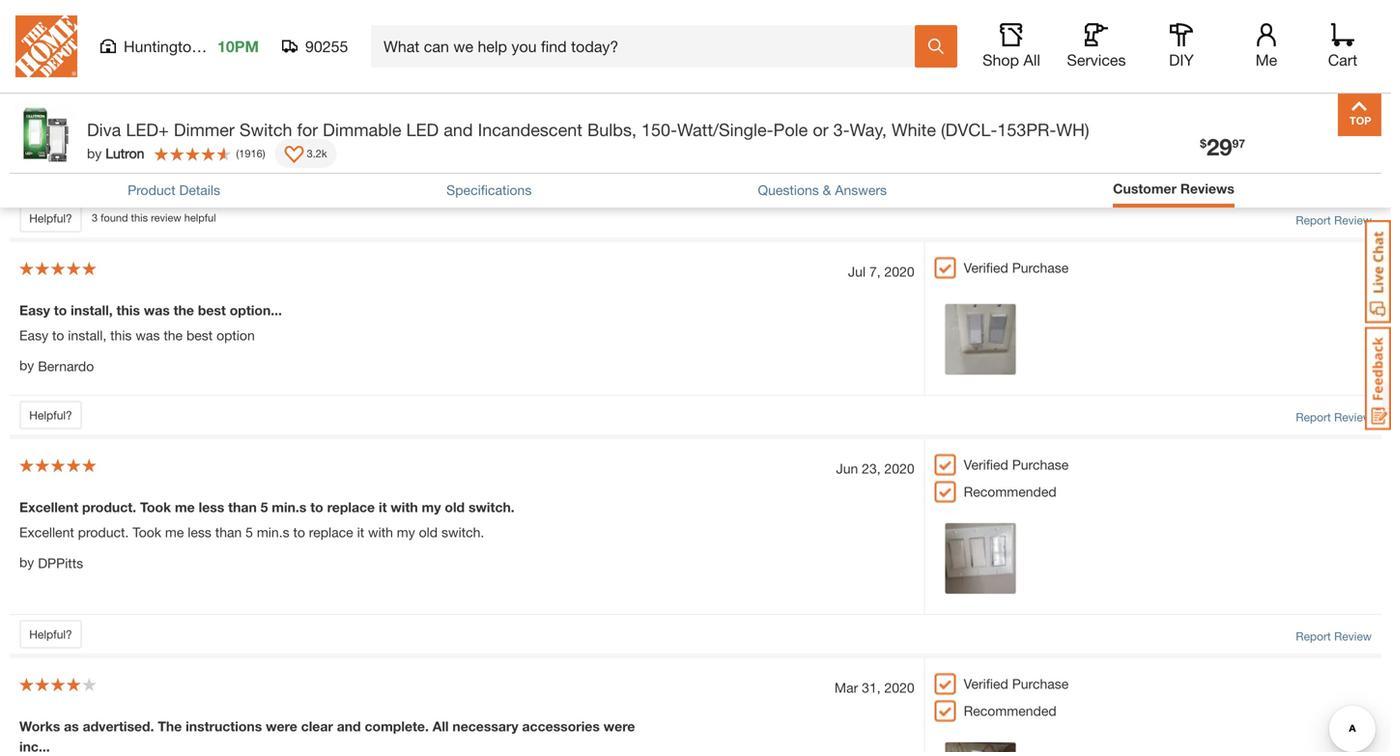 Task type: describe. For each thing, give the bounding box(es) containing it.
do
[[469, 98, 484, 114]]

1 easy from the top
[[19, 302, 50, 318]]

0 vertical spatial than
[[228, 500, 257, 516]]

report review button for jul 7, 2020
[[1297, 409, 1373, 426]]

by bernardo
[[19, 357, 94, 375]]

2 horizontal spatial it
[[473, 12, 482, 28]]

0 vertical spatial switch
[[290, 12, 332, 28]]

2 vertical spatial switch
[[19, 139, 58, 155]]

(dvcl-
[[941, 119, 998, 140]]

1 vertical spatial kitchen
[[358, 57, 402, 73]]

jul 7, 2020
[[849, 264, 915, 280]]

purchase for jun 23, 2020
[[1013, 457, 1069, 473]]

0 vertical spatial used
[[27, 12, 58, 28]]

1 vertical spatial diva
[[166, 57, 193, 73]]

23,
[[862, 461, 881, 477]]

1 helpful? button from the top
[[19, 204, 82, 233]]

2 recommended from the top
[[964, 484, 1057, 500]]

0 horizontal spatial a
[[223, 98, 230, 114]]

1 horizontal spatial old
[[445, 500, 465, 516]]

when
[[73, 78, 106, 94]]

1 vertical spatial works
[[457, 57, 493, 73]]

shop all
[[983, 51, 1041, 69]]

1 horizontal spatial one
[[872, 118, 895, 134]]

1 horizontal spatial slider
[[222, 118, 255, 134]]

sure
[[344, 118, 370, 134]]

0 vertical spatial permit
[[546, 12, 587, 28]]

10pm
[[217, 37, 259, 56]]

1 vertical spatial me
[[165, 525, 184, 541]]

rating
[[403, 139, 437, 155]]

feedback link image
[[1366, 327, 1392, 431]]

2 vertical spatial i
[[526, 139, 530, 155]]

report review for jun 23, 2020
[[1297, 630, 1373, 644]]

1 vertical spatial it
[[446, 57, 453, 73]]

inc...
[[19, 739, 50, 753]]

0 vertical spatial diva
[[175, 12, 203, 28]]

services
[[1068, 51, 1127, 69]]

recommended for i used the lutron 3-way diva led+dimmer switch on my kitchen lights. it works to permit all lights to turn on a low light which is great for in the morning when you are waking up! it helps to calibrate the lights by using the adjustment slider inside the switch, this enable all lights to turn on at the minimum slider setting and is a very good feature of this device. if you do not make this calibration, maybe one or two lights could initially remain off at the minimum power slider setting. make sure you perform this calibration check before screwing on the fixture cover plate. only one switch like this can be used on circuits with 2 switches. overall rating on 4 because i perceive these switches a little expensive.
[[964, 24, 1057, 40]]

two
[[731, 98, 753, 114]]

on down 90255
[[317, 57, 332, 73]]

customer
[[1114, 181, 1177, 197]]

2 vertical spatial all
[[769, 78, 782, 94]]

by for by bernardo
[[19, 357, 34, 373]]

&
[[823, 182, 832, 198]]

by lutron
[[87, 145, 144, 161]]

0 vertical spatial lutron
[[86, 12, 129, 28]]

verified for mar 31, 2020
[[964, 676, 1009, 692]]

1 vertical spatial 3-
[[125, 57, 138, 73]]

be
[[137, 139, 153, 155]]

0 horizontal spatial it
[[227, 78, 235, 94]]

helpful? for excellent
[[29, 628, 72, 642]]

report review button for jun 23, 2020
[[1297, 628, 1373, 646]]

customer reviews
[[1114, 181, 1235, 197]]

perform
[[400, 118, 447, 134]]

review
[[151, 212, 181, 224]]

reviews
[[1181, 181, 1235, 197]]

1916
[[239, 147, 263, 160]]

( 1916 )
[[236, 147, 265, 160]]

switch,
[[653, 78, 696, 94]]

on up initially
[[866, 78, 881, 94]]

power
[[181, 118, 219, 134]]

90255
[[305, 37, 348, 56]]

i used the lutron 3-way diva led+dimmer switch on my kitchen lights. it works to permit all light... i used the lutron 3-way diva led+dimmer switch on my kitchen lights. it works to permit all lights to turn on a low light which is great for in the morning when you are waking up! it helps to calibrate the lights by using the adjustment slider inside the switch, this enable all lights to turn on at the minimum slider setting and is a very good feature of this device. if you do not make this calibration, maybe one or two lights could initially remain off at the minimum power slider setting. make sure you perform this calibration check before screwing on the fixture cover plate. only one switch like this can be used on circuits with 2 switches. overall rating on 4 because i perceive these switches a little expensive.
[[19, 12, 896, 155]]

rogermellie button
[[38, 168, 110, 188]]

not
[[488, 98, 508, 114]]

1 horizontal spatial turn
[[838, 78, 862, 94]]

switches.
[[296, 139, 353, 155]]

0 horizontal spatial 5
[[246, 525, 253, 541]]

31,
[[862, 680, 881, 696]]

incandescent
[[478, 119, 583, 140]]

verified purchase for jul 7, 2020
[[964, 260, 1069, 276]]

0 horizontal spatial at
[[83, 118, 95, 134]]

0 vertical spatial led+dimmer
[[207, 12, 286, 28]]

led+
[[126, 119, 169, 140]]

0 vertical spatial all
[[591, 12, 606, 28]]

1 vertical spatial replace
[[309, 525, 353, 541]]

the
[[158, 719, 182, 735]]

150-
[[642, 119, 678, 140]]

report for jun 23, 2020
[[1297, 630, 1332, 644]]

me
[[1256, 51, 1278, 69]]

excellent product. took me less than 5 min.s to replace it with my old switch. excellent product. took me less than 5 min.s to replace it with my old switch.
[[19, 500, 515, 541]]

1 horizontal spatial it
[[379, 500, 387, 516]]

153pr-
[[998, 119, 1057, 140]]

screwing
[[625, 118, 680, 134]]

product
[[128, 182, 176, 198]]

1 horizontal spatial at
[[885, 78, 896, 94]]

What can we help you find today? search field
[[384, 26, 914, 67]]

are
[[135, 78, 154, 94]]

overall
[[357, 139, 399, 155]]

rogermellie
[[38, 170, 110, 186]]

with inside the i used the lutron 3-way diva led+dimmer switch on my kitchen lights. it works to permit all light... i used the lutron 3-way diva led+dimmer switch on my kitchen lights. it works to permit all lights to turn on a low light which is great for in the morning when you are waking up! it helps to calibrate the lights by using the adjustment slider inside the switch, this enable all lights to turn on at the minimum slider setting and is a very good feature of this device. if you do not make this calibration, maybe one or two lights could initially remain off at the minimum power slider setting. make sure you perform this calibration check before screwing on the fixture cover plate. only one switch like this can be used on circuits with 2 switches. overall rating on 4 because i perceive these switches a little expensive.
[[256, 139, 281, 155]]

1 vertical spatial best
[[186, 327, 213, 343]]

watt/single-
[[678, 119, 774, 140]]

cart
[[1329, 51, 1358, 69]]

(
[[236, 147, 239, 160]]

works as advertised. the instructions were clear and complete. all necessary accessories were inc...
[[19, 719, 635, 753]]

0 vertical spatial you
[[109, 78, 131, 94]]

mar
[[835, 680, 859, 696]]

1 vertical spatial than
[[215, 525, 242, 541]]

1 vertical spatial lutron
[[83, 57, 122, 73]]

2 vertical spatial a
[[682, 139, 689, 155]]

inside
[[591, 78, 626, 94]]

answers
[[836, 182, 887, 198]]

me button
[[1236, 23, 1298, 70]]

on up switch, at the top of page
[[652, 57, 667, 73]]

0 vertical spatial less
[[199, 500, 225, 516]]

using
[[424, 78, 456, 94]]

2 were from the left
[[604, 719, 635, 735]]

huntington park
[[124, 37, 236, 56]]

3.2k button
[[275, 139, 337, 168]]

light...
[[19, 32, 59, 48]]

0 vertical spatial 3-
[[132, 12, 145, 28]]

90255 button
[[282, 37, 349, 56]]

adjustment
[[483, 78, 550, 94]]

way,
[[850, 119, 887, 140]]

mar 31, 2020
[[835, 680, 915, 696]]

2 easy from the top
[[19, 327, 48, 343]]

1 vertical spatial way
[[138, 57, 162, 73]]

0 vertical spatial works
[[485, 12, 525, 28]]

1 report review from the top
[[1297, 213, 1373, 227]]

recommended for works as advertised. the instructions were clear and complete. all necessary accessories were inc...
[[964, 704, 1057, 719]]

dimmer
[[174, 119, 235, 140]]

1 vertical spatial i
[[19, 57, 23, 73]]

2 vertical spatial diva
[[87, 119, 121, 140]]

top button
[[1339, 93, 1382, 136]]

verified for jul 7, 2020
[[964, 260, 1009, 276]]

found
[[101, 212, 128, 224]]

1 vertical spatial install,
[[68, 327, 107, 343]]

fixture
[[725, 118, 763, 134]]

0 vertical spatial replace
[[327, 500, 375, 516]]

1 vertical spatial used
[[27, 57, 56, 73]]

0 vertical spatial 5
[[261, 500, 268, 516]]

2020 for jun 23, 2020
[[885, 461, 915, 477]]

0 vertical spatial best
[[198, 302, 226, 318]]

works
[[19, 719, 60, 735]]

lights up device.
[[369, 78, 402, 94]]

report for jul 7, 2020
[[1297, 411, 1332, 424]]

2 horizontal spatial you
[[443, 98, 465, 114]]

waking
[[158, 78, 201, 94]]

1 helpful? from the top
[[29, 212, 72, 225]]

0 vertical spatial lights.
[[430, 12, 469, 28]]

helpful? for easy
[[29, 409, 72, 422]]

review for jul 7, 2020
[[1335, 411, 1373, 424]]

1 vertical spatial or
[[813, 119, 829, 140]]

1 vertical spatial is
[[209, 98, 219, 114]]

which
[[736, 57, 772, 73]]

0 vertical spatial i
[[19, 12, 23, 28]]

jul
[[849, 264, 866, 280]]

97
[[1233, 137, 1246, 150]]

diy button
[[1151, 23, 1213, 70]]

like
[[62, 139, 82, 155]]

4
[[460, 139, 467, 155]]

1 vertical spatial for
[[297, 119, 318, 140]]

1 vertical spatial all
[[555, 57, 569, 73]]

enable
[[725, 78, 765, 94]]

$ 29 97
[[1201, 133, 1246, 160]]

0 vertical spatial install,
[[71, 302, 113, 318]]

1 vertical spatial led+dimmer
[[197, 57, 270, 73]]

if
[[431, 98, 439, 114]]

and for dimmable
[[444, 119, 473, 140]]

accessories
[[522, 719, 600, 735]]

1 vertical spatial took
[[133, 525, 161, 541]]

1 vertical spatial less
[[188, 525, 212, 541]]

7,
[[870, 264, 881, 280]]

0 vertical spatial way
[[145, 12, 171, 28]]

feature
[[298, 98, 340, 114]]

1 vertical spatial was
[[136, 327, 160, 343]]

on up 90255
[[336, 12, 352, 28]]

on up "little"
[[683, 118, 699, 134]]

option...
[[230, 302, 282, 318]]

can
[[112, 139, 134, 155]]

option
[[217, 327, 255, 343]]

by for by dppitts
[[19, 555, 34, 571]]



Task type: vqa. For each thing, say whether or not it's contained in the screenshot.
min.s
yes



Task type: locate. For each thing, give the bounding box(es) containing it.
0 vertical spatial excellent
[[19, 500, 78, 516]]

all
[[591, 12, 606, 28], [555, 57, 569, 73], [769, 78, 782, 94]]

1 excellent from the top
[[19, 500, 78, 516]]

switch down remain
[[19, 139, 58, 155]]

helpful? button for excellent
[[19, 620, 82, 649]]

questions
[[758, 182, 819, 198]]

lights down the great
[[786, 78, 818, 94]]

0 vertical spatial slider
[[554, 78, 587, 94]]

helpful? button down by rogermellie
[[19, 204, 82, 233]]

helpful? button down by bernardo
[[19, 401, 82, 430]]

with
[[256, 139, 281, 155], [391, 500, 418, 516], [368, 525, 393, 541]]

live chat image
[[1366, 220, 1392, 324]]

1 horizontal spatial is
[[776, 57, 785, 73]]

by down the product image
[[19, 169, 34, 185]]

0 vertical spatial for
[[824, 57, 840, 73]]

good
[[263, 98, 294, 114]]

2 vertical spatial you
[[374, 118, 396, 134]]

on left 4
[[441, 139, 456, 155]]

3 review from the top
[[1335, 630, 1373, 644]]

2 vertical spatial verified purchase
[[964, 676, 1069, 692]]

setting.
[[259, 118, 303, 134]]

you right if
[[443, 98, 465, 114]]

way up are
[[138, 57, 162, 73]]

and inside the i used the lutron 3-way diva led+dimmer switch on my kitchen lights. it works to permit all light... i used the lutron 3-way diva led+dimmer switch on my kitchen lights. it works to permit all lights to turn on a low light which is great for in the morning when you are waking up! it helps to calibrate the lights by using the adjustment slider inside the switch, this enable all lights to turn on at the minimum slider setting and is a very good feature of this device. if you do not make this calibration, maybe one or two lights could initially remain off at the minimum power slider setting. make sure you perform this calibration check before screwing on the fixture cover plate. only one switch like this can be used on circuits with 2 switches. overall rating on 4 because i perceive these switches a little expensive.
[[183, 98, 205, 114]]

by inside by dppitts
[[19, 555, 34, 571]]

very
[[234, 98, 259, 114]]

helps
[[239, 78, 271, 94]]

slider left the inside
[[554, 78, 587, 94]]

1 horizontal spatial a
[[671, 57, 678, 73]]

1 vertical spatial turn
[[838, 78, 862, 94]]

all right shop
[[1024, 51, 1041, 69]]

a left very
[[223, 98, 230, 114]]

one right only
[[872, 118, 895, 134]]

purchase
[[1013, 260, 1069, 276], [1013, 457, 1069, 473], [1013, 676, 1069, 692]]

perceive
[[533, 139, 585, 155]]

minimum up "be"
[[121, 118, 177, 134]]

2020 right 31,
[[885, 680, 915, 696]]

3 helpful? button from the top
[[19, 620, 82, 649]]

white
[[892, 119, 937, 140]]

and for were
[[337, 719, 361, 735]]

0 horizontal spatial for
[[297, 119, 318, 140]]

advertised.
[[83, 719, 154, 735]]

slider
[[554, 78, 587, 94], [102, 98, 134, 114], [222, 118, 255, 134]]

0 vertical spatial with
[[256, 139, 281, 155]]

it up do
[[473, 12, 482, 28]]

0 vertical spatial 2020
[[885, 264, 915, 280]]

1 horizontal spatial all
[[591, 12, 606, 28]]

switch up 90255 button
[[290, 12, 332, 28]]

3 verified from the top
[[964, 676, 1009, 692]]

purchase for jul 7, 2020
[[1013, 260, 1069, 276]]

for inside the i used the lutron 3-way diva led+dimmer switch on my kitchen lights. it works to permit all light... i used the lutron 3-way diva led+dimmer switch on my kitchen lights. it works to permit all lights to turn on a low light which is great for in the morning when you are waking up! it helps to calibrate the lights by using the adjustment slider inside the switch, this enable all lights to turn on at the minimum slider setting and is a very good feature of this device. if you do not make this calibration, maybe one or two lights could initially remain off at the minimum power slider setting. make sure you perform this calibration check before screwing on the fixture cover plate. only one switch like this can be used on circuits with 2 switches. overall rating on 4 because i perceive these switches a little expensive.
[[824, 57, 840, 73]]

setting
[[138, 98, 179, 114]]

verified purchase for jun 23, 2020
[[964, 457, 1069, 473]]

little
[[693, 139, 718, 155]]

3 purchase from the top
[[1013, 676, 1069, 692]]

2 vertical spatial 3-
[[834, 119, 850, 140]]

1 recommended from the top
[[964, 24, 1057, 40]]

or left "two"
[[715, 98, 727, 114]]

my
[[356, 12, 375, 28], [336, 57, 354, 73], [422, 500, 441, 516], [397, 525, 415, 541]]

2 vertical spatial it
[[227, 78, 235, 94]]

verified
[[964, 260, 1009, 276], [964, 457, 1009, 473], [964, 676, 1009, 692]]

helpful? button down "dppitts" button
[[19, 620, 82, 649]]

0 vertical spatial product.
[[82, 500, 136, 516]]

0 horizontal spatial it
[[357, 525, 365, 541]]

product image image
[[14, 102, 77, 165]]

1 horizontal spatial or
[[813, 119, 829, 140]]

2 excellent from the top
[[19, 525, 74, 541]]

switch down 90255 button
[[274, 57, 313, 73]]

2 vertical spatial slider
[[222, 118, 255, 134]]

circuits
[[209, 139, 252, 155]]

used up morning on the left top of the page
[[27, 57, 56, 73]]

3- up huntington
[[132, 12, 145, 28]]

and down do
[[444, 119, 473, 140]]

calibration,
[[574, 98, 640, 114]]

lights up "cover"
[[757, 98, 789, 114]]

you left are
[[109, 78, 131, 94]]

2 vertical spatial helpful? button
[[19, 620, 82, 649]]

install,
[[71, 302, 113, 318], [68, 327, 107, 343]]

3 report review button from the top
[[1297, 628, 1373, 646]]

0 vertical spatial was
[[144, 302, 170, 318]]

switch.
[[469, 500, 515, 516], [442, 525, 485, 541]]

display image
[[285, 146, 304, 165]]

by for by rogermellie
[[19, 169, 34, 185]]

led
[[407, 119, 439, 140]]

all inside works as advertised. the instructions were clear and complete. all necessary accessories were inc...
[[433, 719, 449, 735]]

lutron down led+ in the left top of the page
[[106, 145, 144, 161]]

used right "be"
[[156, 139, 186, 155]]

2020 for mar 31, 2020
[[885, 680, 915, 696]]

kitchen up device.
[[358, 57, 402, 73]]

1 vertical spatial permit
[[513, 57, 552, 73]]

2 report review from the top
[[1297, 411, 1373, 424]]

1 vertical spatial with
[[391, 500, 418, 516]]

and up power
[[183, 98, 205, 114]]

clear
[[301, 719, 333, 735]]

it
[[473, 12, 482, 28], [446, 57, 453, 73], [227, 78, 235, 94]]

0 vertical spatial it
[[473, 12, 482, 28]]

2 vertical spatial with
[[368, 525, 393, 541]]

it right up!
[[227, 78, 235, 94]]

review for jun 23, 2020
[[1335, 630, 1373, 644]]

2 horizontal spatial all
[[769, 78, 782, 94]]

great
[[789, 57, 820, 73]]

0 vertical spatial helpful? button
[[19, 204, 82, 233]]

0 vertical spatial took
[[140, 500, 171, 516]]

)
[[263, 147, 265, 160]]

2020 for jul 7, 2020
[[885, 264, 915, 280]]

helpful? down by bernardo
[[29, 409, 72, 422]]

1 horizontal spatial and
[[337, 719, 361, 735]]

lights up the inside
[[572, 57, 605, 73]]

i up light...
[[19, 12, 23, 28]]

because
[[471, 139, 522, 155]]

verified purchase
[[964, 260, 1069, 276], [964, 457, 1069, 473], [964, 676, 1069, 692]]

at
[[885, 78, 896, 94], [83, 118, 95, 134]]

lights
[[572, 57, 605, 73], [369, 78, 402, 94], [786, 78, 818, 94], [757, 98, 789, 114]]

1 horizontal spatial for
[[824, 57, 840, 73]]

by for by lutron
[[87, 145, 102, 161]]

customer reviews button
[[1114, 179, 1235, 203], [1114, 179, 1235, 199]]

minimum up 'off'
[[42, 98, 98, 114]]

review
[[1335, 213, 1373, 227], [1335, 411, 1373, 424], [1335, 630, 1373, 644]]

diva up 'huntington park'
[[175, 12, 203, 28]]

by inside by rogermellie
[[19, 169, 34, 185]]

by left dppitts
[[19, 555, 34, 571]]

is
[[776, 57, 785, 73], [209, 98, 219, 114]]

0 vertical spatial a
[[671, 57, 678, 73]]

make
[[307, 118, 340, 134]]

one down switch, at the top of page
[[689, 98, 711, 114]]

diva up by lutron
[[87, 119, 121, 140]]

3.2k
[[307, 147, 327, 160]]

2020 right 23,
[[885, 461, 915, 477]]

1 vertical spatial helpful? button
[[19, 401, 82, 430]]

all up the inside
[[591, 12, 606, 28]]

2 vertical spatial used
[[156, 139, 186, 155]]

dimmable
[[323, 119, 402, 140]]

1 2020 from the top
[[885, 264, 915, 280]]

jun 23, 2020
[[837, 461, 915, 477]]

0 vertical spatial one
[[689, 98, 711, 114]]

3 report review from the top
[[1297, 630, 1373, 644]]

1 vertical spatial all
[[433, 719, 449, 735]]

0 vertical spatial it
[[379, 500, 387, 516]]

at right 'off'
[[83, 118, 95, 134]]

by left bernardo
[[19, 357, 34, 373]]

easy to install, this was the best option... easy to install, this was the best option
[[19, 302, 282, 343]]

0 horizontal spatial were
[[266, 719, 297, 735]]

0 vertical spatial purchase
[[1013, 260, 1069, 276]]

2 vertical spatial lutron
[[106, 145, 144, 161]]

all up check at the top left of page
[[555, 57, 569, 73]]

turn up the inside
[[624, 57, 648, 73]]

2020
[[885, 264, 915, 280], [885, 461, 915, 477], [885, 680, 915, 696]]

3 2020 from the top
[[885, 680, 915, 696]]

as
[[64, 719, 79, 735]]

0 vertical spatial switch.
[[469, 500, 515, 516]]

0 horizontal spatial and
[[183, 98, 205, 114]]

3- up are
[[125, 57, 138, 73]]

1 vertical spatial easy
[[19, 327, 48, 343]]

in
[[844, 57, 854, 73]]

3 recommended from the top
[[964, 704, 1057, 719]]

cart link
[[1322, 23, 1365, 70]]

1 report review button from the top
[[1297, 212, 1373, 229]]

and right "clear"
[[337, 719, 361, 735]]

helpful? down "dppitts" button
[[29, 628, 72, 642]]

product.
[[82, 500, 136, 516], [78, 525, 129, 541]]

1 vertical spatial switch
[[274, 57, 313, 73]]

2 report from the top
[[1297, 411, 1332, 424]]

replace
[[327, 500, 375, 516], [309, 525, 353, 541]]

was down 3 found this review helpful
[[144, 302, 170, 318]]

all down which
[[769, 78, 782, 94]]

3-
[[132, 12, 145, 28], [125, 57, 138, 73], [834, 119, 850, 140]]

2 vertical spatial verified
[[964, 676, 1009, 692]]

0 vertical spatial at
[[885, 78, 896, 94]]

1 vertical spatial 5
[[246, 525, 253, 541]]

2 helpful? from the top
[[29, 409, 72, 422]]

1 were from the left
[[266, 719, 297, 735]]

all right complete.
[[433, 719, 449, 735]]

0 horizontal spatial you
[[109, 78, 131, 94]]

lutron up huntington
[[86, 12, 129, 28]]

for left in
[[824, 57, 840, 73]]

morning
[[19, 78, 69, 94]]

0 vertical spatial kitchen
[[379, 12, 426, 28]]

0 horizontal spatial minimum
[[42, 98, 98, 114]]

0 vertical spatial all
[[1024, 51, 1041, 69]]

off
[[64, 118, 80, 134]]

switch
[[240, 119, 292, 140]]

1 horizontal spatial you
[[374, 118, 396, 134]]

or down could at top
[[813, 119, 829, 140]]

old
[[445, 500, 465, 516], [419, 525, 438, 541]]

by rogermellie
[[19, 169, 110, 186]]

1 vertical spatial at
[[83, 118, 95, 134]]

diva down 'huntington park'
[[166, 57, 193, 73]]

used up light...
[[27, 12, 58, 28]]

2 purchase from the top
[[1013, 457, 1069, 473]]

1 vertical spatial slider
[[102, 98, 134, 114]]

led+dimmer up 10pm
[[207, 12, 286, 28]]

light
[[707, 57, 733, 73]]

up!
[[204, 78, 223, 94]]

2 report review button from the top
[[1297, 409, 1373, 426]]

best left 'option'
[[186, 327, 213, 343]]

report review
[[1297, 213, 1373, 227], [1297, 411, 1373, 424], [1297, 630, 1373, 644]]

verified for jun 23, 2020
[[964, 457, 1009, 473]]

0 vertical spatial report review
[[1297, 213, 1373, 227]]

works up adjustment
[[485, 12, 525, 28]]

this
[[699, 78, 721, 94], [359, 98, 381, 114], [548, 98, 570, 114], [451, 118, 473, 134], [86, 139, 108, 155], [131, 212, 148, 224], [117, 302, 140, 318], [110, 327, 132, 343]]

remain
[[19, 118, 60, 134]]

1 horizontal spatial all
[[1024, 51, 1041, 69]]

switch
[[290, 12, 332, 28], [274, 57, 313, 73], [19, 139, 58, 155]]

these
[[588, 139, 621, 155]]

0 vertical spatial report review button
[[1297, 212, 1373, 229]]

is left the great
[[776, 57, 785, 73]]

helpful? down by rogermellie
[[29, 212, 72, 225]]

3 report from the top
[[1297, 630, 1332, 644]]

helpful? button for easy
[[19, 401, 82, 430]]

1 vertical spatial old
[[419, 525, 438, 541]]

2 verified purchase from the top
[[964, 457, 1069, 473]]

by right like
[[87, 145, 102, 161]]

a left the low
[[671, 57, 678, 73]]

2 vertical spatial purchase
[[1013, 676, 1069, 692]]

questions & answers button
[[758, 180, 887, 200], [758, 180, 887, 200]]

shop all button
[[981, 23, 1043, 70]]

1 vertical spatial recommended
[[964, 484, 1057, 500]]

2 helpful? button from the top
[[19, 401, 82, 430]]

slider down when
[[102, 98, 134, 114]]

or inside the i used the lutron 3-way diva led+dimmer switch on my kitchen lights. it works to permit all light... i used the lutron 3-way diva led+dimmer switch on my kitchen lights. it works to permit all lights to turn on a low light which is great for in the morning when you are waking up! it helps to calibrate the lights by using the adjustment slider inside the switch, this enable all lights to turn on at the minimum slider setting and is a very good feature of this device. if you do not make this calibration, maybe one or two lights could initially remain off at the minimum power slider setting. make sure you perform this calibration check before screwing on the fixture cover plate. only one switch like this can be used on circuits with 2 switches. overall rating on 4 because i perceive these switches a little expensive.
[[715, 98, 727, 114]]

1 purchase from the top
[[1013, 260, 1069, 276]]

is down up!
[[209, 98, 219, 114]]

jun
[[837, 461, 859, 477]]

2 2020 from the top
[[885, 461, 915, 477]]

questions & answers
[[758, 182, 887, 198]]

specifications
[[447, 182, 532, 198]]

$
[[1201, 137, 1207, 150]]

report review for jul 7, 2020
[[1297, 411, 1373, 424]]

a left "little"
[[682, 139, 689, 155]]

3 helpful? from the top
[[29, 628, 72, 642]]

0 horizontal spatial old
[[419, 525, 438, 541]]

only
[[841, 118, 869, 134]]

1 vertical spatial product.
[[78, 525, 129, 541]]

1 review from the top
[[1335, 213, 1373, 227]]

1 vertical spatial a
[[223, 98, 230, 114]]

1 vertical spatial lights.
[[406, 57, 442, 73]]

turn down in
[[838, 78, 862, 94]]

works up do
[[457, 57, 493, 73]]

1 vertical spatial min.s
[[257, 525, 290, 541]]

all inside button
[[1024, 51, 1041, 69]]

1 horizontal spatial were
[[604, 719, 635, 735]]

verified purchase for mar 31, 2020
[[964, 676, 1069, 692]]

2 vertical spatial report review button
[[1297, 628, 1373, 646]]

0 horizontal spatial or
[[715, 98, 727, 114]]

1 verified from the top
[[964, 260, 1009, 276]]

0 vertical spatial is
[[776, 57, 785, 73]]

0 vertical spatial me
[[175, 500, 195, 516]]

purchase for mar 31, 2020
[[1013, 676, 1069, 692]]

0 horizontal spatial slider
[[102, 98, 134, 114]]

were
[[266, 719, 297, 735], [604, 719, 635, 735]]

bernardo
[[38, 359, 94, 375]]

1 horizontal spatial minimum
[[121, 118, 177, 134]]

2 vertical spatial recommended
[[964, 704, 1057, 719]]

3- down initially
[[834, 119, 850, 140]]

and inside works as advertised. the instructions were clear and complete. all necessary accessories were inc...
[[337, 719, 361, 735]]

by up device.
[[405, 78, 420, 94]]

best up 'option'
[[198, 302, 226, 318]]

1 vertical spatial excellent
[[19, 525, 74, 541]]

0 vertical spatial turn
[[624, 57, 648, 73]]

cover
[[766, 118, 800, 134]]

on down power
[[190, 139, 205, 155]]

lutron
[[86, 12, 129, 28], [83, 57, 122, 73], [106, 145, 144, 161]]

1 report from the top
[[1297, 213, 1332, 227]]

could
[[793, 98, 827, 114]]

you up overall
[[374, 118, 396, 134]]

2 verified from the top
[[964, 457, 1009, 473]]

by inside the i used the lutron 3-way diva led+dimmer switch on my kitchen lights. it works to permit all light... i used the lutron 3-way diva led+dimmer switch on my kitchen lights. it works to permit all lights to turn on a low light which is great for in the morning when you are waking up! it helps to calibrate the lights by using the adjustment slider inside the switch, this enable all lights to turn on at the minimum slider setting and is a very good feature of this device. if you do not make this calibration, maybe one or two lights could initially remain off at the minimum power slider setting. make sure you perform this calibration check before screwing on the fixture cover plate. only one switch like this can be used on circuits with 2 switches. overall rating on 4 because i perceive these switches a little expensive.
[[405, 78, 420, 94]]

0 vertical spatial min.s
[[272, 500, 307, 516]]

way up huntington
[[145, 12, 171, 28]]

the home depot logo image
[[15, 15, 77, 77]]

led+dimmer down 10pm
[[197, 57, 270, 73]]

2020 right 7,
[[885, 264, 915, 280]]

report review button
[[1297, 212, 1373, 229], [1297, 409, 1373, 426], [1297, 628, 1373, 646]]

3 verified purchase from the top
[[964, 676, 1069, 692]]

3
[[92, 212, 98, 224]]

2 vertical spatial review
[[1335, 630, 1373, 644]]

slider down very
[[222, 118, 255, 134]]

was left 'option'
[[136, 327, 160, 343]]

at up "way,"
[[885, 78, 896, 94]]

by inside by bernardo
[[19, 357, 34, 373]]

were left "clear"
[[266, 719, 297, 735]]

1 vertical spatial it
[[357, 525, 365, 541]]

me
[[175, 500, 195, 516], [165, 525, 184, 541]]

i down calibration
[[526, 139, 530, 155]]

0 horizontal spatial one
[[689, 98, 711, 114]]

were right "accessories"
[[604, 719, 635, 735]]

pole
[[774, 119, 808, 140]]

helpful? button
[[19, 204, 82, 233], [19, 401, 82, 430], [19, 620, 82, 649]]

by dppitts
[[19, 555, 83, 572]]

2 review from the top
[[1335, 411, 1373, 424]]

1 vertical spatial switch.
[[442, 525, 485, 541]]

kitchen up the using
[[379, 12, 426, 28]]

2 horizontal spatial and
[[444, 119, 473, 140]]

it up the using
[[446, 57, 453, 73]]

helpful
[[184, 212, 216, 224]]

lutron up when
[[83, 57, 122, 73]]

initially
[[830, 98, 871, 114]]

1 verified purchase from the top
[[964, 260, 1069, 276]]

for up 3.2k on the top of the page
[[297, 119, 318, 140]]

i up morning on the left top of the page
[[19, 57, 23, 73]]



